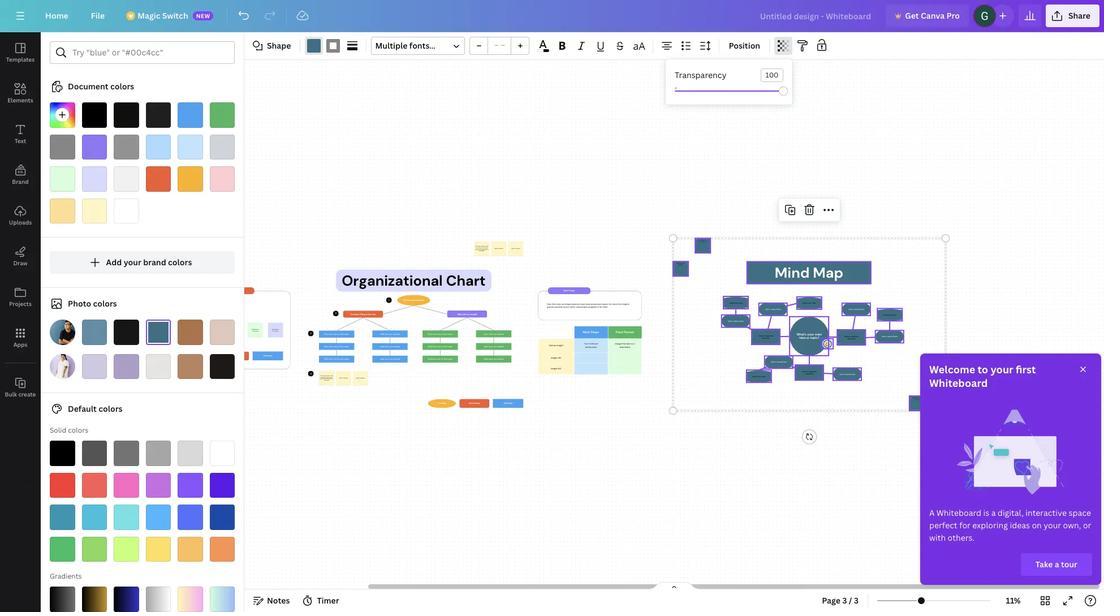 Task type: describe. For each thing, give the bounding box(es) containing it.
linear gradient 90°: #cdffd8, #94b9ff image
[[210, 587, 235, 612]]

colors for photo colors
[[93, 298, 117, 309]]

#ffb001 image
[[178, 166, 203, 191]]

#ffffff image
[[114, 198, 139, 223]]

take
[[1036, 559, 1053, 570]]

Try "blue" or "#00c4cc" search field
[[72, 42, 227, 63]]

draw
[[13, 259, 27, 267]]

is
[[983, 507, 989, 518]]

space
[[1069, 507, 1091, 518]]

perfect
[[929, 520, 958, 531]]

2 3 from the left
[[854, 595, 859, 606]]

others.
[[948, 532, 975, 543]]

your inside "welcome to your first whiteboard"
[[991, 363, 1014, 376]]

for
[[959, 520, 971, 531]]

#868686 image
[[50, 134, 75, 160]]

own,
[[1063, 520, 1081, 531]]

#cfd3da image
[[210, 134, 235, 160]]

elements button
[[0, 73, 41, 114]]

to inside assign the task to a teammate
[[631, 342, 633, 345]]

get canva pro
[[905, 10, 960, 21]]

– – number field
[[492, 40, 508, 53]]

document
[[68, 81, 108, 92]]

add your brand colors
[[106, 257, 192, 268]]

it
[[589, 342, 591, 345]]

light gray #d9d9d9 image
[[178, 441, 203, 466]]

aqua blue #0cc0df image
[[82, 505, 107, 530]]

position button
[[724, 37, 765, 55]]

welcome to your first whiteboard
[[929, 363, 1036, 390]]

brand
[[143, 257, 166, 268]]

#202020 image
[[146, 102, 171, 128]]

lime #c1ff72 image
[[114, 537, 139, 562]]

welcome
[[929, 363, 975, 376]]

light blue #38b6ff image
[[146, 505, 171, 530]]

whiteboard inside "welcome to your first whiteboard"
[[929, 376, 988, 390]]

or
[[1083, 520, 1091, 531]]

purple #8c52ff image
[[178, 473, 203, 498]]

multiple fonts…
[[375, 40, 435, 51]]

task
[[626, 342, 631, 345]]

pink #ff66c4 image
[[114, 473, 139, 498]]

pro
[[947, 10, 960, 21]]

multiple
[[375, 40, 408, 51]]

side panel tab list
[[0, 32, 41, 408]]

the
[[622, 342, 626, 345]]

#d7daff image
[[82, 166, 107, 191]]

an image of a hand placing a sticky note on a whiteboard image
[[929, 399, 1092, 507]]

file
[[91, 10, 105, 21]]

your inside a whiteboard is a digital, interactive space perfect for exploring ideas on your own, or with others.
[[1044, 520, 1061, 531]]

#cfd3da image
[[210, 134, 235, 160]]

canva
[[921, 10, 945, 21]]

#d1c8e4 image
[[82, 354, 107, 379]]

#fff5c3 image
[[82, 198, 107, 223]]

assign the task to a teammate
[[615, 342, 635, 348]]

templates button
[[0, 32, 41, 73]]

your inside button
[[124, 257, 141, 268]]

action
[[586, 345, 592, 348]]

#8e77f8 image
[[82, 134, 107, 160]]

#ae9dc7 image
[[114, 354, 139, 379]]

uploads button
[[0, 195, 41, 236]]

document colors
[[68, 81, 134, 92]]

1 horizontal spatial #868686 image
[[327, 39, 340, 53]]

take a tour
[[1036, 559, 1078, 570]]

share button
[[1046, 5, 1100, 27]]

0 horizontal spatial an
[[554, 344, 556, 347]]

interactive
[[1026, 507, 1067, 518]]

projects
[[9, 300, 32, 308]]

position
[[729, 40, 760, 51]]

gray #737373 image
[[114, 441, 139, 466]]

colors for document colors
[[110, 81, 134, 92]]

#b27146 image
[[178, 320, 203, 345]]

Design title text field
[[751, 5, 881, 27]]

11%
[[1006, 595, 1021, 606]]

insight
[[557, 344, 564, 347]]

turquoise blue #5ce1e6 image
[[114, 505, 139, 530]]

#b27146 image
[[178, 320, 203, 345]]

coral red #ff5757 image
[[82, 473, 107, 498]]

uploads
[[9, 218, 32, 226]]

#ffffff image
[[114, 198, 139, 223]]

digital,
[[998, 507, 1024, 518]]

solid colors
[[50, 425, 88, 435]]

brand
[[12, 178, 29, 186]]

#ba8360 image
[[178, 354, 203, 379]]

a
[[929, 507, 935, 518]]

add an insight turn it into an action item
[[549, 342, 598, 348]]

home
[[45, 10, 68, 21]]

1 vertical spatial #868686 image
[[50, 134, 75, 160]]

#929292 image
[[114, 134, 139, 160]]

a inside assign the task to a teammate
[[634, 342, 635, 345]]

turn
[[584, 342, 589, 345]]

#8e77f8 image
[[82, 134, 107, 160]]

insight for insight #3
[[551, 367, 558, 370]]

templates
[[6, 55, 35, 63]]

ideas
[[1010, 520, 1030, 531]]

whiteboard inside a whiteboard is a digital, interactive space perfect for exploring ideas on your own, or with others.
[[937, 507, 981, 518]]

photo colors
[[68, 298, 117, 309]]

peach #ffbd59 image
[[178, 537, 203, 562]]

brand button
[[0, 154, 41, 195]]

with
[[929, 532, 946, 543]]

#d7daff image
[[82, 166, 107, 191]]

#ae9dc7 image
[[114, 354, 139, 379]]

gradients
[[50, 571, 82, 581]]

a whiteboard is a digital, interactive space perfect for exploring ideas on your own, or with others.
[[929, 507, 1091, 543]]



Task type: vqa. For each thing, say whether or not it's contained in the screenshot.
International Mountain Day
no



Task type: locate. For each thing, give the bounding box(es) containing it.
lime #c1ff72 image
[[114, 537, 139, 562]]

#000000 image
[[82, 102, 107, 128], [82, 102, 107, 128]]

get canva pro button
[[886, 5, 969, 27]]

2 insight from the top
[[551, 367, 558, 370]]

1 vertical spatial to
[[978, 363, 988, 376]]

0 horizontal spatial #868686 image
[[50, 134, 75, 160]]

3 left /
[[842, 595, 847, 606]]

bulk create
[[5, 390, 36, 398]]

page 3 / 3
[[822, 595, 859, 606]]

#202020 image
[[146, 102, 171, 128]]

insight left the #3
[[551, 367, 558, 370]]

steps
[[591, 330, 599, 334]]

add inside button
[[106, 257, 122, 268]]

get
[[905, 10, 919, 21]]

#bfe4ff image
[[178, 134, 203, 160], [178, 134, 203, 160]]

gray #737373 image
[[114, 441, 139, 466]]

#171517 image
[[114, 320, 139, 345], [114, 320, 139, 345]]

1 insight from the top
[[551, 356, 558, 359]]

insight #3
[[551, 367, 561, 370]]

take a tour button
[[1021, 553, 1092, 576]]

insight for insight #2
[[551, 356, 558, 359]]

/
[[849, 595, 852, 606]]

into
[[591, 342, 595, 345]]

#316f86 image
[[307, 39, 321, 53], [146, 320, 171, 345], [146, 320, 171, 345]]

grass green #7ed957 image
[[82, 537, 107, 562], [82, 537, 107, 562]]

a right task
[[634, 342, 635, 345]]

a left tour
[[1055, 559, 1059, 570]]

home link
[[36, 5, 77, 27]]

#ffccd2 image
[[210, 166, 235, 191], [210, 166, 235, 191]]

colors for solid colors
[[68, 425, 88, 435]]

assign
[[615, 342, 622, 345]]

11% button
[[995, 592, 1032, 610]]

0 horizontal spatial a
[[634, 342, 635, 345]]

#fff5c3 image
[[82, 198, 107, 223]]

2 vertical spatial a
[[1055, 559, 1059, 570]]

1 horizontal spatial 3
[[854, 595, 859, 606]]

#d5fddb image
[[50, 166, 75, 191], [50, 166, 75, 191]]

#d1c8e4 image
[[82, 354, 107, 379]]

add
[[106, 257, 122, 268], [549, 344, 553, 347]]

item
[[592, 345, 597, 348]]

#f1f1f1 image
[[114, 166, 139, 191]]

add inside add an insight turn it into an action item
[[549, 344, 553, 347]]

aqua blue #0cc0df image
[[82, 505, 107, 530]]

text
[[15, 137, 26, 145]]

page
[[822, 595, 841, 606]]

switch
[[162, 10, 188, 21]]

colors inside button
[[168, 257, 192, 268]]

your left first
[[991, 363, 1014, 376]]

orange #ff914d image
[[210, 537, 235, 562], [210, 537, 235, 562]]

bulk create button
[[0, 367, 41, 408]]

gray #a6a6a6 image
[[146, 441, 171, 466], [146, 441, 171, 466]]

page 3 / 3 button
[[818, 592, 863, 610]]

to right task
[[631, 342, 633, 345]]

#ffffff, #000000 image
[[537, 49, 549, 52]]

black #000000 image
[[50, 441, 75, 466], [50, 441, 75, 466]]

0 vertical spatial #868686 image
[[327, 39, 340, 53]]

#3
[[558, 367, 561, 370]]

#f1f1f1 image
[[114, 166, 139, 191]]

a
[[634, 342, 635, 345], [991, 507, 996, 518], [1055, 559, 1059, 570]]

light gray #d9d9d9 image
[[178, 441, 203, 466]]

linear gradient 90°: #fff7ad, #ffa9f9 image
[[178, 587, 203, 612]]

whiteboard
[[929, 376, 988, 390], [937, 507, 981, 518]]

linear gradient 90°: #000000, #c89116 image
[[82, 587, 107, 612], [82, 587, 107, 612]]

colors right solid
[[68, 425, 88, 435]]

magic
[[138, 10, 160, 21]]

photo
[[68, 298, 91, 309]]

timer button
[[299, 592, 344, 610]]

#868686 image right #316f86 icon
[[327, 39, 340, 53]]

teammate
[[620, 345, 630, 348]]

1 vertical spatial insight
[[551, 367, 558, 370]]

add for add your brand colors
[[106, 257, 122, 268]]

#868686 image left #8e77f8 image
[[50, 134, 75, 160]]

light blue #38b6ff image
[[146, 505, 171, 530]]

colors for default colors
[[99, 403, 122, 414]]

linear gradient 90°: #a6a6a6, #ffffff image
[[146, 587, 171, 612], [146, 587, 171, 612]]

add a new color image
[[50, 102, 75, 128], [50, 102, 75, 128]]

linear gradient 90°: #fff7ad, #ffa9f9 image
[[178, 587, 203, 612]]

peach #ffbd59 image
[[178, 537, 203, 562]]

dark gray #545454 image
[[82, 441, 107, 466], [82, 441, 107, 466]]

1 horizontal spatial add
[[549, 344, 553, 347]]

projects button
[[0, 277, 41, 317]]

1 3 from the left
[[842, 595, 847, 606]]

shape
[[267, 40, 291, 51]]

linear gradient 90°: #000000, #737373 image
[[50, 587, 75, 612], [50, 587, 75, 612]]

turquoise blue #5ce1e6 image
[[114, 505, 139, 530]]

#868686 image
[[327, 39, 340, 53], [50, 134, 75, 160]]

0 vertical spatial to
[[631, 342, 633, 345]]

0 horizontal spatial to
[[631, 342, 633, 345]]

1 horizontal spatial to
[[978, 363, 988, 376]]

colors right "default"
[[99, 403, 122, 414]]

text button
[[0, 114, 41, 154]]

show pages image
[[647, 582, 701, 591]]

new
[[196, 12, 210, 20]]

add left insight
[[549, 344, 553, 347]]

your
[[124, 257, 141, 268], [991, 363, 1014, 376], [1044, 520, 1061, 531]]

1 vertical spatial whiteboard
[[937, 507, 981, 518]]

0 vertical spatial insight
[[551, 356, 558, 359]]

#ffdc90 image
[[50, 198, 75, 223], [50, 198, 75, 223]]

solid
[[50, 425, 66, 435]]

magic switch
[[138, 10, 188, 21]]

shape button
[[249, 37, 296, 55]]

Transparency text field
[[761, 69, 783, 81]]

next
[[583, 330, 590, 334]]

a right is
[[991, 507, 996, 518]]

#ffb001 image
[[178, 166, 203, 191]]

#100f0d image
[[114, 102, 139, 128], [114, 102, 139, 128]]

yellow #ffde59 image
[[146, 537, 171, 562], [146, 537, 171, 562]]

#1f1816 image
[[210, 354, 235, 379]]

royal blue #5271ff image
[[178, 505, 203, 530]]

notes
[[267, 595, 290, 606]]

3 right /
[[854, 595, 859, 606]]

coral red #ff5757 image
[[82, 473, 107, 498]]

3
[[842, 595, 847, 606], [854, 595, 859, 606]]

magenta #cb6ce6 image
[[146, 473, 171, 498]]

cobalt blue #004aad image
[[210, 505, 235, 530], [210, 505, 235, 530]]

linear gradient 90°: #000000, #3533cd image
[[114, 587, 139, 612], [114, 587, 139, 612]]

insight left #2 on the right bottom of the page
[[551, 356, 558, 359]]

purple #8c52ff image
[[178, 473, 203, 498]]

0 vertical spatial whiteboard
[[929, 376, 988, 390]]

add for add an insight turn it into an action item
[[549, 344, 553, 347]]

notes button
[[249, 592, 294, 610]]

default colors
[[68, 403, 122, 414]]

0 horizontal spatial add
[[106, 257, 122, 268]]

magenta #cb6ce6 image
[[146, 473, 171, 498]]

0 vertical spatial a
[[634, 342, 635, 345]]

#a9daff image
[[146, 134, 171, 160], [146, 134, 171, 160]]

your left brand
[[124, 257, 141, 268]]

colors right document
[[110, 81, 134, 92]]

pink #ff66c4 image
[[114, 473, 139, 498]]

to right the "welcome"
[[978, 363, 988, 376]]

#929292 image
[[114, 134, 139, 160]]

2 horizontal spatial a
[[1055, 559, 1059, 570]]

your down interactive
[[1044, 520, 1061, 531]]

linear gradient 90°: #cdffd8, #94b9ff image
[[210, 587, 235, 612]]

group
[[470, 37, 530, 55]]

1 vertical spatial your
[[991, 363, 1014, 376]]

person
[[624, 330, 634, 334]]

file button
[[82, 5, 114, 27]]

canva assistant image
[[1071, 556, 1085, 570]]

#f4592f image
[[146, 166, 171, 191], [146, 166, 171, 191]]

an right the into
[[596, 342, 598, 345]]

add left brand
[[106, 257, 122, 268]]

exploring
[[973, 520, 1008, 531]]

multiple fonts… button
[[371, 37, 465, 55]]

main menu bar
[[0, 0, 1104, 32]]

#1f1816 image
[[210, 354, 235, 379]]

on
[[1032, 520, 1042, 531]]

0 horizontal spatial your
[[124, 257, 141, 268]]

bright red #ff3131 image
[[50, 473, 75, 498], [50, 473, 75, 498]]

#35a1f4 image
[[178, 102, 203, 128], [178, 102, 203, 128]]

transparency
[[675, 70, 727, 80]]

#3ab85c image
[[210, 102, 235, 128], [210, 102, 235, 128]]

white #ffffff image
[[210, 441, 235, 466], [210, 441, 235, 466]]

to inside "welcome to your first whiteboard"
[[978, 363, 988, 376]]

create
[[18, 390, 36, 398]]

2 vertical spatial your
[[1044, 520, 1061, 531]]

1 vertical spatial add
[[549, 344, 553, 347]]

0 vertical spatial your
[[124, 257, 141, 268]]

1 horizontal spatial an
[[596, 342, 598, 345]]

#e2c7bc image
[[210, 320, 235, 345], [210, 320, 235, 345]]

apps button
[[0, 317, 41, 358]]

#316f86 image
[[307, 39, 321, 53]]

1 horizontal spatial your
[[991, 363, 1014, 376]]

colors right photo
[[93, 298, 117, 309]]

tour
[[1061, 559, 1078, 570]]

first
[[1016, 363, 1036, 376]]

default
[[68, 403, 97, 414]]

dark turquoise #0097b2 image
[[50, 505, 75, 530], [50, 505, 75, 530]]

fonts…
[[409, 40, 435, 51]]

share
[[1068, 10, 1091, 21]]

timer
[[317, 595, 339, 606]]

1 horizontal spatial a
[[991, 507, 996, 518]]

colors right brand
[[168, 257, 192, 268]]

green #00bf63 image
[[50, 537, 75, 562], [50, 537, 75, 562]]

point
[[616, 330, 623, 334]]

insight
[[551, 356, 558, 359], [551, 367, 558, 370]]

apps
[[13, 341, 27, 348]]

a inside button
[[1055, 559, 1059, 570]]

a inside a whiteboard is a digital, interactive space perfect for exploring ideas on your own, or with others.
[[991, 507, 996, 518]]

royal blue #5271ff image
[[178, 505, 203, 530]]

0 horizontal spatial 3
[[842, 595, 847, 606]]

#e7e4e3 image
[[146, 354, 171, 379], [146, 354, 171, 379]]

0 vertical spatial add
[[106, 257, 122, 268]]

violet #5e17eb image
[[210, 473, 235, 498], [210, 473, 235, 498]]

draw button
[[0, 236, 41, 277]]

#588ea5 image
[[82, 320, 107, 345], [82, 320, 107, 345]]

elements
[[8, 96, 33, 104]]

next steps point person
[[583, 330, 634, 334]]

an left insight
[[554, 344, 556, 347]]

#2
[[558, 356, 561, 359]]

#ba8360 image
[[178, 354, 203, 379]]

1 vertical spatial a
[[991, 507, 996, 518]]

2 horizontal spatial your
[[1044, 520, 1061, 531]]

bulk
[[5, 390, 17, 398]]



